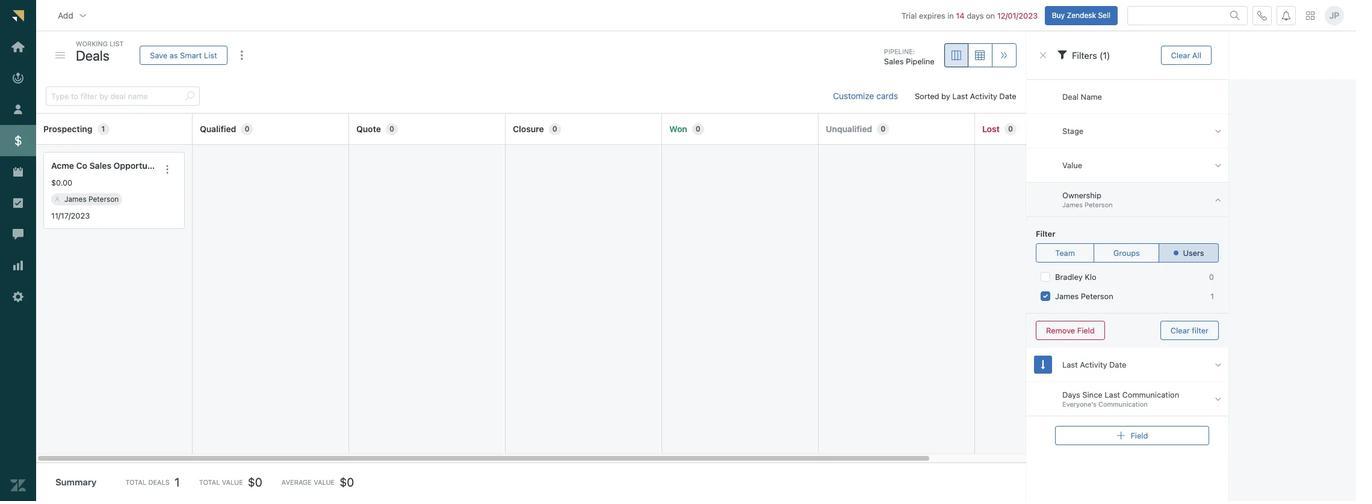 Task type: describe. For each thing, give the bounding box(es) containing it.
in
[[947, 11, 954, 20]]

deals inside total deals 1
[[148, 479, 170, 487]]

$0.00
[[51, 178, 72, 188]]

total for $0
[[199, 479, 220, 487]]

trial
[[902, 11, 917, 20]]

average value $0
[[282, 476, 354, 490]]

ownership james peterson
[[1062, 191, 1113, 209]]

acme co sales opportunity link
[[51, 160, 163, 173]]

days
[[967, 11, 984, 20]]

$0 for average value $0
[[340, 476, 354, 490]]

bradley
[[1055, 273, 1083, 282]]

cards
[[876, 91, 898, 101]]

groups button
[[1094, 244, 1159, 263]]

by
[[941, 91, 950, 101]]

acme
[[51, 161, 74, 171]]

opportunity
[[114, 161, 163, 171]]

expires
[[919, 11, 945, 20]]

(1)
[[1099, 50, 1110, 61]]

last activity date
[[1062, 360, 1126, 370]]

filter fill image
[[1057, 50, 1067, 60]]

2 vertical spatial 1
[[174, 476, 180, 490]]

value for average value $0
[[314, 479, 335, 487]]

$0 for total value $0
[[248, 476, 262, 490]]

zendesk image
[[10, 479, 26, 494]]

0 for quote
[[389, 124, 394, 133]]

calls image
[[1257, 11, 1267, 20]]

peterson down klo
[[1081, 292, 1113, 302]]

remove field button
[[1036, 321, 1105, 341]]

buy zendesk sell button
[[1045, 6, 1118, 25]]

zendesk products image
[[1306, 11, 1315, 20]]

save
[[150, 50, 167, 60]]

long arrow down image
[[1041, 360, 1045, 370]]

quote
[[356, 124, 381, 134]]

11/17/2023
[[51, 211, 90, 221]]

trial expires in 14 days on 12/01/2023
[[902, 11, 1038, 20]]

add
[[58, 10, 73, 20]]

bradley klo
[[1055, 273, 1096, 282]]

deal name
[[1062, 92, 1102, 102]]

filters
[[1072, 50, 1097, 61]]

0 horizontal spatial search image
[[185, 92, 194, 101]]

acme co sales opportunity
[[51, 161, 163, 171]]

on
[[986, 11, 995, 20]]

0 for closure
[[552, 124, 557, 133]]

filters (1)
[[1072, 50, 1110, 61]]

sell
[[1098, 11, 1110, 20]]

overflow vertical fill image
[[237, 51, 247, 60]]

lost
[[982, 124, 1000, 134]]

average
[[282, 479, 312, 487]]

pipeline:
[[884, 47, 915, 55]]

name
[[1081, 92, 1102, 102]]

smart
[[180, 50, 202, 60]]

team button
[[1036, 244, 1094, 263]]

0 for won
[[696, 124, 700, 133]]

handler image
[[55, 52, 65, 58]]

value
[[1062, 161, 1082, 170]]

clear all
[[1171, 50, 1201, 60]]

1 angle down image from the top
[[1215, 160, 1221, 171]]

0 horizontal spatial sales
[[89, 161, 111, 171]]

team
[[1055, 248, 1075, 258]]

0 vertical spatial field
[[1077, 326, 1095, 336]]

remove field
[[1046, 326, 1095, 336]]

0 for qualified
[[245, 124, 249, 133]]

add button
[[48, 3, 97, 27]]

0 for bradley klo
[[1209, 273, 1214, 282]]

everyone's
[[1062, 401, 1096, 409]]

14
[[956, 11, 965, 20]]

value for total value $0
[[222, 479, 243, 487]]

0 for unqualified
[[881, 124, 885, 133]]

angle up image
[[1215, 195, 1221, 205]]

pipeline: sales pipeline
[[884, 47, 935, 66]]

0 vertical spatial james peterson
[[64, 195, 119, 204]]

0 horizontal spatial filter
[[1036, 229, 1055, 239]]

peterson down acme co sales opportunity link
[[88, 195, 119, 204]]

since
[[1082, 391, 1102, 400]]

angle down image
[[1215, 126, 1221, 136]]

sorted
[[915, 91, 939, 101]]

2 angle down image from the top
[[1215, 360, 1221, 370]]

deal
[[1062, 92, 1078, 102]]

prospecting
[[43, 124, 92, 134]]

jp button
[[1325, 6, 1344, 25]]



Task type: vqa. For each thing, say whether or not it's contained in the screenshot.
(13) related to Help Center (13)
no



Task type: locate. For each thing, give the bounding box(es) containing it.
value inside average value $0
[[314, 479, 335, 487]]

0 right the won
[[696, 124, 700, 133]]

users
[[1183, 248, 1204, 258]]

0 vertical spatial communication
[[1122, 391, 1179, 400]]

search image down smart
[[185, 92, 194, 101]]

groups
[[1113, 248, 1140, 258]]

total deals 1
[[125, 476, 180, 490]]

add image
[[1116, 432, 1126, 441]]

clear for clear filter
[[1170, 326, 1190, 336]]

1 left total value $0
[[174, 476, 180, 490]]

list right smart
[[204, 50, 217, 60]]

field
[[1077, 326, 1095, 336], [1130, 431, 1148, 441]]

field button
[[1055, 427, 1209, 446]]

communication
[[1122, 391, 1179, 400], [1098, 401, 1147, 409]]

$0
[[248, 476, 262, 490], [340, 476, 354, 490]]

activity
[[970, 91, 997, 101], [1080, 360, 1107, 370]]

1 horizontal spatial list
[[204, 50, 217, 60]]

total right summary
[[125, 479, 146, 487]]

date up lost
[[999, 91, 1016, 101]]

0 vertical spatial search image
[[1230, 11, 1240, 20]]

None field
[[1135, 10, 1223, 21]]

james inside 'ownership james peterson'
[[1062, 201, 1083, 209]]

Type to filter by deal name field
[[51, 87, 180, 105]]

1 vertical spatial angle down image
[[1215, 360, 1221, 370]]

1 down type to filter by deal name field
[[101, 124, 105, 133]]

last right by
[[952, 91, 968, 101]]

total right total deals 1
[[199, 479, 220, 487]]

qualified
[[200, 124, 236, 134]]

search image
[[1230, 11, 1240, 20], [185, 92, 194, 101]]

0 right quote
[[389, 124, 394, 133]]

days
[[1062, 391, 1080, 400]]

0 horizontal spatial $0
[[248, 476, 262, 490]]

3 angle down image from the top
[[1215, 395, 1221, 405]]

clear filter
[[1170, 326, 1208, 336]]

1 vertical spatial list
[[204, 50, 217, 60]]

1 vertical spatial filter
[[1192, 326, 1208, 336]]

1 vertical spatial last
[[1062, 360, 1078, 370]]

1 vertical spatial james peterson
[[1055, 292, 1113, 302]]

field right remove
[[1077, 326, 1095, 336]]

filter inside button
[[1192, 326, 1208, 336]]

last
[[952, 91, 968, 101], [1062, 360, 1078, 370], [1104, 391, 1120, 400]]

1 horizontal spatial field
[[1130, 431, 1148, 441]]

last for since
[[1104, 391, 1120, 400]]

list right working
[[110, 40, 124, 48]]

1 horizontal spatial value
[[314, 479, 335, 487]]

peterson down ownership
[[1084, 201, 1113, 209]]

0
[[245, 124, 249, 133], [389, 124, 394, 133], [552, 124, 557, 133], [696, 124, 700, 133], [881, 124, 885, 133], [1008, 124, 1013, 133], [1209, 273, 1214, 282]]

2 horizontal spatial 1
[[1210, 292, 1214, 302]]

value
[[222, 479, 243, 487], [314, 479, 335, 487]]

list
[[110, 40, 124, 48], [204, 50, 217, 60]]

peterson
[[88, 195, 119, 204], [1084, 201, 1113, 209], [1081, 292, 1113, 302]]

1 horizontal spatial 1
[[174, 476, 180, 490]]

0 horizontal spatial 1
[[101, 124, 105, 133]]

activity up lost
[[970, 91, 997, 101]]

clear all button
[[1161, 46, 1211, 65]]

1 for prospecting
[[101, 124, 105, 133]]

james up 11/17/2023
[[64, 195, 86, 204]]

buy
[[1052, 11, 1065, 20]]

list inside button
[[204, 50, 217, 60]]

date up days since last communication everyone's communication
[[1109, 360, 1126, 370]]

customize cards button
[[823, 84, 908, 108]]

1 horizontal spatial last
[[1062, 360, 1078, 370]]

james down ownership
[[1062, 201, 1083, 209]]

1
[[101, 124, 105, 133], [1210, 292, 1214, 302], [174, 476, 180, 490]]

0 horizontal spatial activity
[[970, 91, 997, 101]]

1 vertical spatial 1
[[1210, 292, 1214, 302]]

0 vertical spatial 1
[[101, 124, 105, 133]]

1 total from the left
[[125, 479, 146, 487]]

$0 right the average on the left of page
[[340, 476, 354, 490]]

field right "add" icon
[[1130, 431, 1148, 441]]

1 horizontal spatial date
[[1109, 360, 1126, 370]]

0 for lost
[[1008, 124, 1013, 133]]

total
[[125, 479, 146, 487], [199, 479, 220, 487]]

chevron down image
[[78, 11, 88, 20]]

zendesk
[[1067, 11, 1096, 20]]

0 right closure
[[552, 124, 557, 133]]

last right long arrow down icon
[[1062, 360, 1078, 370]]

sorted by last activity date
[[915, 91, 1016, 101]]

james
[[64, 195, 86, 204], [1062, 201, 1083, 209], [1055, 292, 1079, 302]]

co
[[76, 161, 87, 171]]

closure
[[513, 124, 544, 134]]

buy zendesk sell
[[1052, 11, 1110, 20]]

2 value from the left
[[314, 479, 335, 487]]

sales inside pipeline: sales pipeline
[[884, 57, 904, 66]]

total value $0
[[199, 476, 262, 490]]

2 total from the left
[[199, 479, 220, 487]]

0 horizontal spatial total
[[125, 479, 146, 487]]

klo
[[1085, 273, 1096, 282]]

1 horizontal spatial sales
[[884, 57, 904, 66]]

1 up clear filter button
[[1210, 292, 1214, 302]]

stage
[[1062, 126, 1083, 136]]

1 vertical spatial date
[[1109, 360, 1126, 370]]

clear
[[1171, 50, 1190, 60], [1170, 326, 1190, 336]]

remove
[[1046, 326, 1075, 336]]

1 horizontal spatial deals
[[148, 479, 170, 487]]

last right since
[[1104, 391, 1120, 400]]

bell image
[[1281, 11, 1291, 20]]

0 vertical spatial last
[[952, 91, 968, 101]]

1 horizontal spatial james peterson
[[1055, 292, 1113, 302]]

sales right co
[[89, 161, 111, 171]]

james down bradley
[[1055, 292, 1079, 302]]

0 horizontal spatial date
[[999, 91, 1016, 101]]

filter
[[1036, 229, 1055, 239], [1192, 326, 1208, 336]]

clear filter button
[[1160, 321, 1219, 341]]

2 vertical spatial angle down image
[[1215, 395, 1221, 405]]

deals inside the working list deals
[[76, 47, 109, 63]]

activity up since
[[1080, 360, 1107, 370]]

sales down pipeline:
[[884, 57, 904, 66]]

total inside total value $0
[[199, 479, 220, 487]]

jp
[[1329, 10, 1339, 20]]

james peterson
[[64, 195, 119, 204], [1055, 292, 1113, 302]]

0 vertical spatial filter
[[1036, 229, 1055, 239]]

0 vertical spatial deals
[[76, 47, 109, 63]]

0 horizontal spatial last
[[952, 91, 968, 101]]

2 vertical spatial last
[[1104, 391, 1120, 400]]

1 for james peterson
[[1210, 292, 1214, 302]]

1 $0 from the left
[[248, 476, 262, 490]]

1 vertical spatial sales
[[89, 161, 111, 171]]

0 right lost
[[1008, 124, 1013, 133]]

summary
[[55, 478, 97, 488]]

as
[[170, 50, 178, 60]]

1 vertical spatial communication
[[1098, 401, 1147, 409]]

peterson inside 'ownership james peterson'
[[1084, 201, 1113, 209]]

1 vertical spatial search image
[[185, 92, 194, 101]]

12/01/2023
[[997, 11, 1038, 20]]

1 horizontal spatial $0
[[340, 476, 354, 490]]

sales
[[884, 57, 904, 66], [89, 161, 111, 171]]

$0 left the average on the left of page
[[248, 476, 262, 490]]

total for 1
[[125, 479, 146, 487]]

0 horizontal spatial james peterson
[[64, 195, 119, 204]]

1 vertical spatial field
[[1130, 431, 1148, 441]]

1 horizontal spatial activity
[[1080, 360, 1107, 370]]

cancel image
[[1038, 51, 1048, 60]]

0 vertical spatial activity
[[970, 91, 997, 101]]

1 horizontal spatial total
[[199, 479, 220, 487]]

days since last communication everyone's communication
[[1062, 391, 1179, 409]]

won
[[669, 124, 687, 134]]

customize cards
[[833, 91, 898, 101]]

1 vertical spatial clear
[[1170, 326, 1190, 336]]

value inside total value $0
[[222, 479, 243, 487]]

1 horizontal spatial search image
[[1230, 11, 1240, 20]]

0 vertical spatial sales
[[884, 57, 904, 66]]

search image left calls image
[[1230, 11, 1240, 20]]

total inside total deals 1
[[125, 479, 146, 487]]

1 value from the left
[[222, 479, 243, 487]]

communication up field button
[[1122, 391, 1179, 400]]

1 horizontal spatial filter
[[1192, 326, 1208, 336]]

0 vertical spatial angle down image
[[1215, 160, 1221, 171]]

users button
[[1159, 244, 1219, 263]]

all
[[1192, 50, 1201, 60]]

last inside days since last communication everyone's communication
[[1104, 391, 1120, 400]]

angle down image
[[1215, 160, 1221, 171], [1215, 360, 1221, 370], [1215, 395, 1221, 405]]

0 horizontal spatial value
[[222, 479, 243, 487]]

save as smart list button
[[140, 46, 227, 65]]

0 horizontal spatial field
[[1077, 326, 1095, 336]]

0 vertical spatial clear
[[1171, 50, 1190, 60]]

0 down cards
[[881, 124, 885, 133]]

unqualified
[[826, 124, 872, 134]]

ownership
[[1062, 191, 1101, 200]]

0 horizontal spatial deals
[[76, 47, 109, 63]]

1 vertical spatial activity
[[1080, 360, 1107, 370]]

save as smart list
[[150, 50, 217, 60]]

0 vertical spatial date
[[999, 91, 1016, 101]]

clear for clear all
[[1171, 50, 1190, 60]]

working list deals
[[76, 40, 124, 63]]

pipeline
[[906, 57, 935, 66]]

2 $0 from the left
[[340, 476, 354, 490]]

0 vertical spatial list
[[110, 40, 124, 48]]

james peterson up 11/17/2023
[[64, 195, 119, 204]]

0 down users button
[[1209, 273, 1214, 282]]

communication up "add" icon
[[1098, 401, 1147, 409]]

working
[[76, 40, 108, 48]]

customize
[[833, 91, 874, 101]]

last for by
[[952, 91, 968, 101]]

2 horizontal spatial last
[[1104, 391, 1120, 400]]

contacts image
[[55, 197, 60, 202]]

0 horizontal spatial list
[[110, 40, 124, 48]]

date
[[999, 91, 1016, 101], [1109, 360, 1126, 370]]

list inside the working list deals
[[110, 40, 124, 48]]

deals
[[76, 47, 109, 63], [148, 479, 170, 487]]

1 vertical spatial deals
[[148, 479, 170, 487]]

james peterson down klo
[[1055, 292, 1113, 302]]

0 right qualified at the top left of the page
[[245, 124, 249, 133]]



